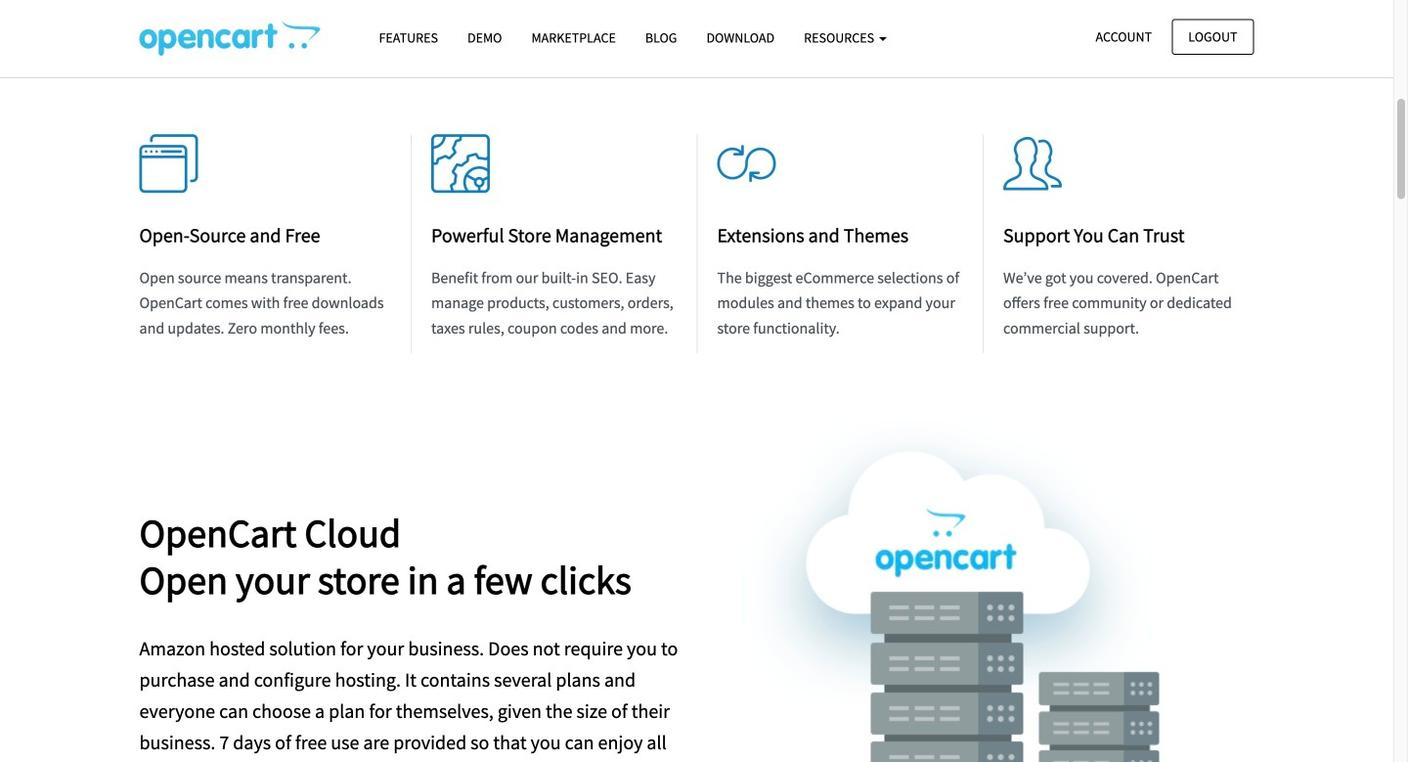 Task type: vqa. For each thing, say whether or not it's contained in the screenshot.
OpenCart - Open Source Shopping Cart Solution image
yes



Task type: describe. For each thing, give the bounding box(es) containing it.
opencart - open source shopping cart solution image
[[139, 21, 320, 56]]



